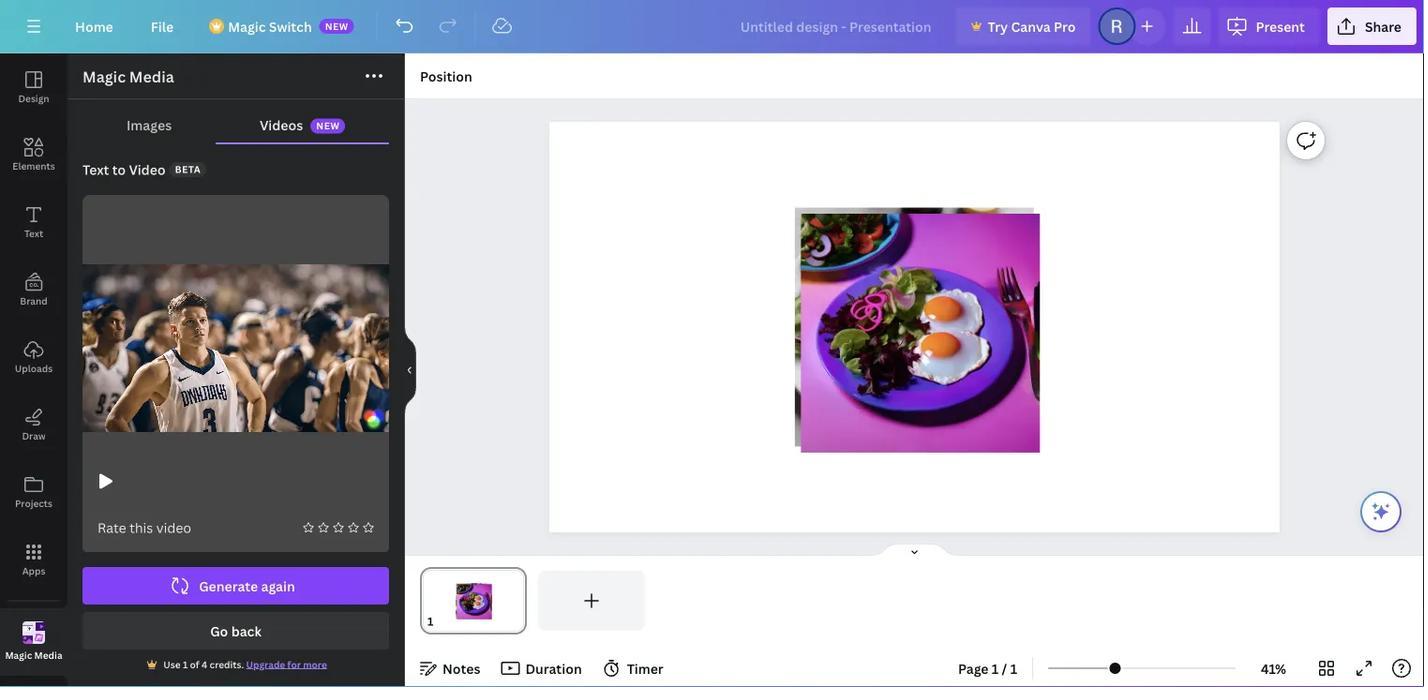 Task type: locate. For each thing, give the bounding box(es) containing it.
text inside button
[[24, 227, 43, 240]]

this
[[130, 519, 153, 537]]

elements
[[12, 159, 55, 172]]

1
[[183, 659, 188, 671], [992, 660, 999, 678], [1011, 660, 1018, 678]]

1 horizontal spatial text
[[83, 161, 109, 179]]

/
[[1002, 660, 1008, 678]]

new right videos
[[316, 120, 340, 132]]

page
[[959, 660, 989, 678]]

1 horizontal spatial media
[[129, 67, 174, 87]]

brand button
[[0, 256, 68, 324]]

magic down the apps in the left of the page
[[5, 649, 32, 662]]

try
[[988, 17, 1009, 35]]

0 vertical spatial new
[[325, 20, 349, 32]]

video
[[156, 519, 191, 537]]

0 horizontal spatial magic media
[[5, 649, 62, 662]]

0 horizontal spatial 1
[[183, 659, 188, 671]]

design button
[[0, 53, 68, 121]]

new right switch
[[325, 20, 349, 32]]

text up 'brand' button
[[24, 227, 43, 240]]

0 vertical spatial media
[[129, 67, 174, 87]]

draw button
[[0, 391, 68, 459]]

projects button
[[0, 459, 68, 526]]

draw
[[22, 430, 46, 442]]

2 horizontal spatial magic
[[228, 17, 266, 35]]

present
[[1256, 17, 1306, 35]]

0 vertical spatial magic media
[[83, 67, 174, 87]]

media
[[129, 67, 174, 87], [34, 649, 62, 662]]

main menu bar
[[0, 0, 1425, 53]]

41% button
[[1244, 654, 1305, 684]]

1 right /
[[1011, 660, 1018, 678]]

0 horizontal spatial text
[[24, 227, 43, 240]]

0 horizontal spatial magic
[[5, 649, 32, 662]]

hide image
[[404, 326, 416, 416]]

canva
[[1012, 17, 1051, 35]]

pro
[[1054, 17, 1076, 35]]

magic switch
[[228, 17, 312, 35]]

media up images button
[[129, 67, 174, 87]]

1 for /
[[992, 660, 999, 678]]

1 left /
[[992, 660, 999, 678]]

upgrade
[[246, 659, 285, 671]]

1 horizontal spatial magic media
[[83, 67, 174, 87]]

1 horizontal spatial magic
[[83, 67, 126, 87]]

1 vertical spatial new
[[316, 120, 340, 132]]

text left to
[[83, 161, 109, 179]]

1 vertical spatial magic media
[[5, 649, 62, 662]]

0 vertical spatial text
[[83, 161, 109, 179]]

share button
[[1328, 8, 1417, 45]]

0 horizontal spatial media
[[34, 649, 62, 662]]

magic media down the apps in the left of the page
[[5, 649, 62, 662]]

new
[[325, 20, 349, 32], [316, 120, 340, 132]]

duration
[[526, 660, 582, 678]]

1 horizontal spatial 1
[[992, 660, 999, 678]]

0 vertical spatial magic
[[228, 17, 266, 35]]

2 vertical spatial magic
[[5, 649, 32, 662]]

magic
[[228, 17, 266, 35], [83, 67, 126, 87], [5, 649, 32, 662]]

1 left "of"
[[183, 659, 188, 671]]

to
[[112, 161, 126, 179]]

magic down home link
[[83, 67, 126, 87]]

magic media
[[83, 67, 174, 87], [5, 649, 62, 662]]

go back
[[210, 622, 262, 640]]

rate this video
[[98, 519, 191, 537]]

rate
[[98, 519, 126, 537]]

1 vertical spatial magic
[[83, 67, 126, 87]]

uploads
[[15, 362, 53, 375]]

generate again button
[[83, 568, 389, 605]]

text
[[83, 161, 109, 179], [24, 227, 43, 240]]

side panel tab list
[[0, 53, 68, 676]]

timer
[[627, 660, 664, 678]]

media down the apps in the left of the page
[[34, 649, 62, 662]]

magic media up images
[[83, 67, 174, 87]]

home
[[75, 17, 113, 35]]

position button
[[413, 61, 480, 91]]

1 vertical spatial media
[[34, 649, 62, 662]]

2 horizontal spatial 1
[[1011, 660, 1018, 678]]

1 vertical spatial text
[[24, 227, 43, 240]]

magic left switch
[[228, 17, 266, 35]]

upgrade for more link
[[246, 659, 327, 671]]

videos
[[260, 116, 303, 134]]



Task type: vqa. For each thing, say whether or not it's contained in the screenshot.
the top Magic
yes



Task type: describe. For each thing, give the bounding box(es) containing it.
4
[[202, 659, 208, 671]]

magic media inside button
[[5, 649, 62, 662]]

go
[[210, 622, 228, 640]]

page 1 image
[[420, 571, 527, 631]]

use 1 of 4 credits. upgrade for more
[[163, 659, 327, 671]]

file
[[151, 17, 174, 35]]

try canva pro button
[[956, 8, 1091, 45]]

generate again
[[199, 577, 295, 595]]

apps
[[22, 565, 45, 577]]

position
[[420, 67, 473, 85]]

1 for of
[[183, 659, 188, 671]]

brand
[[20, 295, 48, 307]]

notes button
[[413, 654, 488, 684]]

text for text to video beta
[[83, 161, 109, 179]]

apps button
[[0, 526, 68, 594]]

duration button
[[496, 654, 590, 684]]

more
[[303, 659, 327, 671]]

switch
[[269, 17, 312, 35]]

again
[[261, 577, 295, 595]]

credits.
[[210, 659, 244, 671]]

file button
[[136, 8, 189, 45]]

page 1 / 1
[[959, 660, 1018, 678]]

magic inside 'main' 'menu bar'
[[228, 17, 266, 35]]

images
[[127, 116, 172, 134]]

projects
[[15, 497, 53, 510]]

Design title text field
[[726, 8, 949, 45]]

41%
[[1262, 660, 1287, 678]]

back
[[231, 622, 262, 640]]

video
[[129, 161, 166, 179]]

magic media button
[[0, 609, 68, 676]]

text button
[[0, 189, 68, 256]]

Page title text field
[[442, 613, 449, 631]]

present button
[[1219, 8, 1321, 45]]

hide pages image
[[870, 543, 960, 558]]

elements button
[[0, 121, 68, 189]]

use
[[163, 659, 181, 671]]

media inside button
[[34, 649, 62, 662]]

for
[[288, 659, 301, 671]]

new inside 'main' 'menu bar'
[[325, 20, 349, 32]]

canva assistant image
[[1370, 501, 1393, 523]]

text to video beta
[[83, 161, 201, 179]]

of
[[190, 659, 200, 671]]

go back button
[[83, 613, 389, 650]]

notes
[[443, 660, 481, 678]]

text for text
[[24, 227, 43, 240]]

generate
[[199, 577, 258, 595]]

try canva pro
[[988, 17, 1076, 35]]

timer button
[[597, 654, 671, 684]]

beta
[[175, 163, 201, 176]]

magic inside button
[[5, 649, 32, 662]]

design
[[18, 92, 49, 105]]

images button
[[83, 107, 216, 143]]

home link
[[60, 8, 128, 45]]

share
[[1366, 17, 1402, 35]]

uploads button
[[0, 324, 68, 391]]



